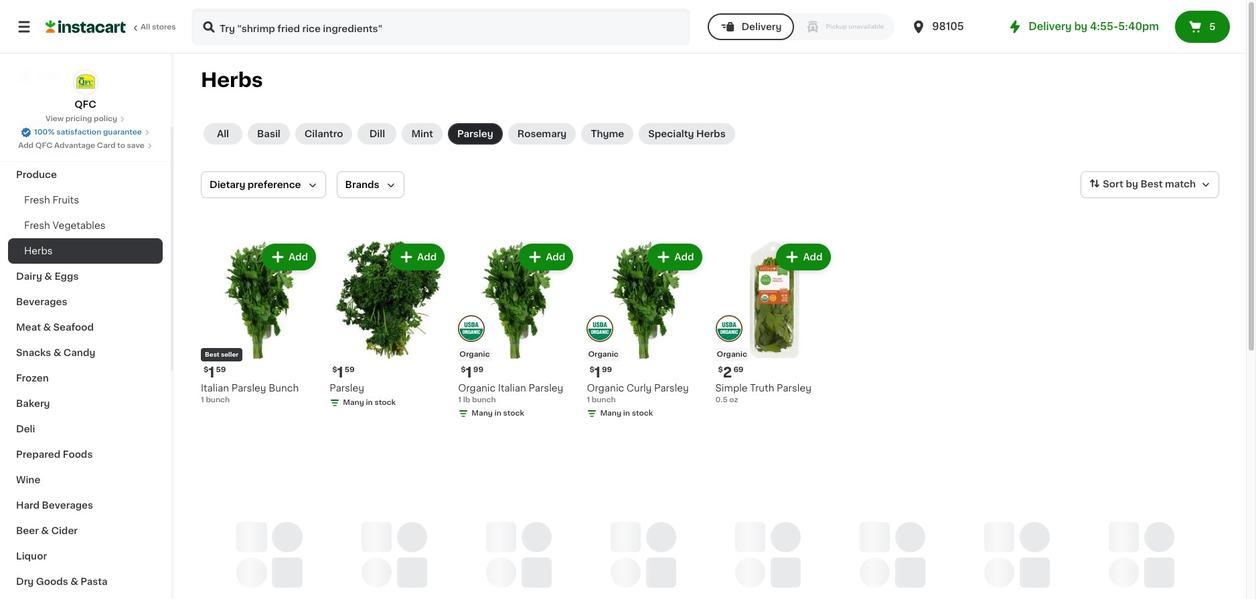 Task type: describe. For each thing, give the bounding box(es) containing it.
lb
[[466, 398, 473, 405]]

dry goods & pasta
[[16, 577, 108, 587]]

sort by
[[1113, 180, 1148, 189]]

curly
[[630, 385, 655, 394]]

instacart logo image
[[46, 19, 126, 35]]

$ 1 59 for italian parsley bunch
[[204, 367, 226, 381]]

59 for italian parsley bunch
[[216, 368, 226, 375]]

truth
[[755, 385, 779, 394]]

stores
[[152, 23, 176, 31]]

$ 2 69
[[723, 367, 749, 381]]

1 inside organic italian parsley 1 lb bunch
[[461, 398, 464, 405]]

thanksgiving link
[[8, 137, 163, 162]]

guarantee
[[103, 129, 142, 136]]

add for simple truth parsley
[[809, 252, 829, 262]]

lists link
[[8, 63, 163, 90]]

organic italian parsley 1 lb bunch
[[461, 385, 566, 405]]

herbs link
[[8, 238, 163, 264]]

item badge image for curly
[[591, 316, 617, 343]]

many in stock for organic curly parsley
[[604, 411, 657, 418]]

seller
[[221, 353, 238, 359]]

item badge image for italian
[[461, 316, 487, 343]]

it
[[59, 45, 65, 54]]

organic for simple truth parsley
[[722, 352, 752, 360]]

brands button
[[336, 171, 404, 198]]

1 inside the organic curly parsley 1 bunch
[[591, 398, 594, 405]]

best for best match
[[1151, 180, 1173, 189]]

preference
[[248, 180, 301, 189]]

product group containing 2
[[720, 241, 840, 407]]

4:55-
[[1100, 21, 1128, 31]]

add for italian parsley bunch
[[290, 252, 309, 262]]

all for all
[[217, 129, 229, 139]]

view pricing policy
[[45, 115, 117, 123]]

dill
[[369, 129, 385, 139]]

goods
[[36, 577, 68, 587]]

delivery by 4:55-5:40pm link
[[1017, 19, 1169, 35]]

& for meat
[[43, 323, 51, 332]]

all for all stores
[[141, 23, 150, 31]]

simple truth parsley 0.5 oz
[[720, 385, 817, 405]]

italian parsley bunch 1 bunch
[[201, 385, 299, 405]]

best for best seller
[[205, 353, 219, 359]]

italian inside organic italian parsley 1 lb bunch
[[500, 385, 529, 394]]

organic for organic italian parsley
[[462, 352, 492, 360]]

& left the pasta
[[70, 577, 78, 587]]

view
[[45, 115, 64, 123]]

rosemary
[[517, 129, 567, 139]]

69
[[738, 368, 749, 375]]

& for snacks
[[53, 348, 61, 358]]

seafood
[[53, 323, 94, 332]]

snacks
[[16, 348, 51, 358]]

59 for parsley
[[346, 368, 356, 375]]

again
[[68, 45, 94, 54]]

organic inside organic italian parsley 1 lb bunch
[[461, 385, 498, 394]]

delivery by 4:55-5:40pm
[[1039, 21, 1169, 31]]

add button for parsley
[[394, 245, 446, 269]]

many for organic italian parsley
[[474, 411, 495, 418]]

hard beverages
[[16, 501, 93, 510]]

beverages link
[[8, 289, 163, 315]]

produce
[[16, 170, 57, 179]]

5
[[1219, 22, 1226, 31]]

beer & cider link
[[8, 518, 163, 544]]

add button for organic curly parsley
[[654, 245, 706, 269]]

add qfc advantage card to save
[[18, 142, 145, 149]]

$ 1 99 for organic curly parsley
[[593, 367, 616, 381]]

advantage
[[54, 142, 95, 149]]

beer & cider
[[16, 526, 78, 536]]

sort
[[1113, 180, 1134, 189]]

satisfaction
[[56, 129, 101, 136]]

basil
[[257, 129, 280, 139]]

dietary
[[210, 180, 245, 189]]

bunch for italian
[[206, 398, 230, 405]]

pasta
[[80, 577, 108, 587]]

$ 1 99 for organic italian parsley
[[463, 367, 486, 381]]

thyme
[[591, 129, 624, 139]]

frozen
[[16, 374, 49, 383]]

in for organic curly parsley
[[627, 411, 634, 418]]

2
[[728, 367, 737, 381]]

parsley inside the organic curly parsley 1 bunch
[[658, 385, 693, 394]]

fruits
[[53, 196, 79, 205]]

thyme link
[[581, 123, 634, 145]]

policy
[[94, 115, 117, 123]]

dairy
[[16, 272, 42, 281]]

add button for italian parsley bunch
[[264, 245, 316, 269]]

98105 button
[[921, 8, 1001, 46]]

stock for organic italian parsley
[[506, 411, 527, 418]]

view pricing policy link
[[45, 114, 125, 125]]

fresh fruits
[[24, 196, 79, 205]]

organic for organic curly parsley
[[592, 352, 622, 360]]

mint link
[[402, 123, 443, 145]]

qfc logo image
[[73, 70, 98, 95]]

fresh fruits link
[[8, 187, 163, 213]]

cider
[[51, 526, 78, 536]]

best seller
[[205, 353, 238, 359]]

5:40pm
[[1128, 21, 1169, 31]]

many in stock for organic italian parsley
[[474, 411, 527, 418]]

0 horizontal spatial stock
[[376, 400, 397, 408]]

4 product group from the left
[[591, 241, 710, 423]]

meat
[[16, 323, 41, 332]]

parsley inside italian parsley bunch 1 bunch
[[231, 385, 266, 394]]

99 for italian
[[476, 368, 486, 375]]

snacks & candy link
[[8, 340, 163, 366]]

bunch for organic
[[595, 398, 619, 405]]

3 item badge image from the left
[[720, 316, 747, 343]]

add for parsley
[[420, 252, 439, 262]]

2 horizontal spatial herbs
[[696, 129, 726, 139]]

parsley link
[[448, 123, 503, 145]]

all link
[[204, 123, 242, 145]]

beer
[[16, 526, 39, 536]]

qfc link
[[73, 70, 98, 111]]

frozen link
[[8, 366, 163, 391]]

1 horizontal spatial qfc
[[74, 100, 96, 109]]

$ for organic curly parsley
[[593, 368, 598, 375]]

98105
[[942, 21, 974, 31]]

$ 1 59 for parsley
[[333, 367, 356, 381]]

99 for curly
[[606, 368, 616, 375]]

cilantro
[[305, 129, 343, 139]]

card
[[97, 142, 115, 149]]

100%
[[34, 129, 55, 136]]

liquor link
[[8, 544, 163, 569]]

parsley inside parsley link
[[457, 129, 493, 139]]

hard
[[16, 501, 40, 510]]



Task type: locate. For each thing, give the bounding box(es) containing it.
0 horizontal spatial many
[[344, 400, 365, 408]]

99 up the organic curly parsley 1 bunch at the bottom of the page
[[606, 368, 616, 375]]

2 horizontal spatial bunch
[[595, 398, 619, 405]]

& left candy
[[53, 348, 61, 358]]

Best match Sort by field
[[1091, 171, 1229, 198]]

0 horizontal spatial by
[[1084, 21, 1098, 31]]

1 horizontal spatial bunch
[[474, 398, 498, 405]]

1 item badge image from the left
[[461, 316, 487, 343]]

1 vertical spatial by
[[1136, 180, 1148, 189]]

fresh down produce
[[24, 196, 50, 205]]

1 horizontal spatial item badge image
[[591, 316, 617, 343]]

delivery inside delivery button
[[752, 22, 792, 31]]

1 vertical spatial best
[[205, 353, 219, 359]]

0 vertical spatial beverages
[[16, 297, 67, 307]]

1 horizontal spatial by
[[1136, 180, 1148, 189]]

1 horizontal spatial all
[[217, 129, 229, 139]]

fresh down fresh fruits
[[24, 221, 50, 230]]

many in stock
[[344, 400, 397, 408], [474, 411, 527, 418], [604, 411, 657, 418]]

delivery for delivery
[[752, 22, 792, 31]]

2 $ from the left
[[333, 368, 338, 375]]

bunch
[[269, 385, 299, 394]]

2 horizontal spatial many
[[604, 411, 625, 418]]

organic inside the organic curly parsley 1 bunch
[[591, 385, 628, 394]]

2 product group from the left
[[331, 241, 450, 412]]

all left basil link
[[217, 129, 229, 139]]

service type group
[[718, 13, 905, 40]]

bunch
[[206, 398, 230, 405], [474, 398, 498, 405], [595, 398, 619, 405]]

product group
[[201, 241, 320, 407], [331, 241, 450, 412], [461, 241, 580, 423], [591, 241, 710, 423], [720, 241, 840, 407]]

0 horizontal spatial herbs
[[24, 246, 53, 256]]

1 vertical spatial fresh
[[24, 221, 50, 230]]

all
[[141, 23, 150, 31], [217, 129, 229, 139]]

add button for simple truth parsley
[[784, 245, 836, 269]]

2 fresh from the top
[[24, 221, 50, 230]]

1 $ from the left
[[204, 368, 208, 375]]

prepared foods link
[[8, 442, 163, 467]]

& for dairy
[[44, 272, 52, 281]]

0 vertical spatial all
[[141, 23, 150, 31]]

$ 1 99 up 'lb'
[[463, 367, 486, 381]]

4 add button from the left
[[654, 245, 706, 269]]

& right meat
[[43, 323, 51, 332]]

by
[[1084, 21, 1098, 31], [1136, 180, 1148, 189]]

dietary preference button
[[201, 171, 326, 198]]

all stores link
[[46, 8, 177, 46]]

1 horizontal spatial in
[[497, 411, 504, 418]]

recipes
[[16, 119, 55, 129]]

fresh vegetables link
[[8, 213, 163, 238]]

by inside best match sort by field
[[1136, 180, 1148, 189]]

liquor
[[16, 552, 47, 561]]

oz
[[734, 398, 743, 405]]

1 vertical spatial beverages
[[42, 501, 93, 510]]

2 59 from the left
[[346, 368, 356, 375]]

dairy & eggs link
[[8, 264, 163, 289]]

beverages
[[16, 297, 67, 307], [42, 501, 93, 510]]

prepared foods
[[16, 450, 93, 459]]

3 bunch from the left
[[595, 398, 619, 405]]

bunch inside organic italian parsley 1 lb bunch
[[474, 398, 498, 405]]

2 horizontal spatial stock
[[636, 411, 657, 418]]

3 product group from the left
[[461, 241, 580, 423]]

by left 4:55-
[[1084, 21, 1098, 31]]

2 horizontal spatial item badge image
[[720, 316, 747, 343]]

1 $ 1 59 from the left
[[204, 367, 226, 381]]

99 up organic italian parsley 1 lb bunch on the bottom of page
[[476, 368, 486, 375]]

prepared
[[16, 450, 60, 459]]

by for delivery
[[1084, 21, 1098, 31]]

$ for organic italian parsley
[[463, 368, 468, 375]]

2 item badge image from the left
[[591, 316, 617, 343]]

buy it again link
[[8, 36, 163, 63]]

1 horizontal spatial 99
[[606, 368, 616, 375]]

5 add button from the left
[[784, 245, 836, 269]]

bakery link
[[8, 391, 163, 416]]

meat & seafood
[[16, 323, 94, 332]]

$ for simple truth parsley
[[723, 368, 728, 375]]

specialty herbs
[[648, 129, 726, 139]]

0 vertical spatial fresh
[[24, 196, 50, 205]]

1 vertical spatial herbs
[[696, 129, 726, 139]]

wine
[[16, 475, 40, 485]]

recipes link
[[8, 111, 163, 137]]

3 add button from the left
[[524, 245, 576, 269]]

eggs
[[54, 272, 79, 281]]

mint
[[411, 129, 433, 139]]

1 bunch from the left
[[206, 398, 230, 405]]

herbs up the dairy & eggs
[[24, 246, 53, 256]]

in for organic italian parsley
[[497, 411, 504, 418]]

best left match
[[1151, 180, 1173, 189]]

1 fresh from the top
[[24, 196, 50, 205]]

1 horizontal spatial italian
[[500, 385, 529, 394]]

0 horizontal spatial all
[[141, 23, 150, 31]]

1 horizontal spatial many in stock
[[474, 411, 527, 418]]

hard beverages link
[[8, 493, 163, 518]]

candy
[[63, 348, 95, 358]]

fresh for fresh vegetables
[[24, 221, 50, 230]]

qfc
[[74, 100, 96, 109], [35, 142, 52, 149]]

0 horizontal spatial $ 1 99
[[463, 367, 486, 381]]

dairy & eggs
[[16, 272, 79, 281]]

1 horizontal spatial $ 1 99
[[593, 367, 616, 381]]

all left stores
[[141, 23, 150, 31]]

2 $ 1 59 from the left
[[333, 367, 356, 381]]

3 $ from the left
[[463, 368, 468, 375]]

parsley inside simple truth parsley 0.5 oz
[[782, 385, 817, 394]]

1 horizontal spatial $ 1 59
[[333, 367, 356, 381]]

1 vertical spatial qfc
[[35, 142, 52, 149]]

2 horizontal spatial in
[[627, 411, 634, 418]]

fresh for fresh fruits
[[24, 196, 50, 205]]

2 bunch from the left
[[474, 398, 498, 405]]

1 inside italian parsley bunch 1 bunch
[[201, 398, 204, 405]]

add for organic italian parsley
[[550, 252, 569, 262]]

simple
[[720, 385, 753, 394]]

1 horizontal spatial herbs
[[201, 70, 263, 90]]

100% satisfaction guarantee
[[34, 129, 142, 136]]

0 horizontal spatial in
[[367, 400, 374, 408]]

2 horizontal spatial many in stock
[[604, 411, 657, 418]]

1 horizontal spatial best
[[1151, 180, 1173, 189]]

2 add button from the left
[[394, 245, 446, 269]]

0 horizontal spatial 59
[[216, 368, 226, 375]]

0 horizontal spatial item badge image
[[461, 316, 487, 343]]

add button for organic italian parsley
[[524, 245, 576, 269]]

1 product group from the left
[[201, 241, 320, 407]]

0 vertical spatial qfc
[[74, 100, 96, 109]]

by inside delivery by 4:55-5:40pm link
[[1084, 21, 1098, 31]]

0 horizontal spatial italian
[[201, 385, 229, 394]]

5 button
[[1185, 11, 1240, 43]]

best
[[1151, 180, 1173, 189], [205, 353, 219, 359]]

0 horizontal spatial many in stock
[[344, 400, 397, 408]]

1 99 from the left
[[476, 368, 486, 375]]

1 $ 1 99 from the left
[[463, 367, 486, 381]]

$ for italian parsley bunch
[[204, 368, 208, 375]]

delivery
[[1039, 21, 1082, 31], [752, 22, 792, 31]]

1 italian from the left
[[201, 385, 229, 394]]

delivery for delivery by 4:55-5:40pm
[[1039, 21, 1082, 31]]

4 $ from the left
[[593, 368, 598, 375]]

dry
[[16, 577, 34, 587]]

1 add button from the left
[[264, 245, 316, 269]]

& right the beer
[[41, 526, 49, 536]]

0 vertical spatial by
[[1084, 21, 1098, 31]]

100% satisfaction guarantee button
[[21, 125, 150, 138]]

best left seller
[[205, 353, 219, 359]]

organic curly parsley 1 bunch
[[591, 385, 693, 405]]

$ 1 99
[[463, 367, 486, 381], [593, 367, 616, 381]]

many for organic curly parsley
[[604, 411, 625, 418]]

qfc up "view pricing policy" link
[[74, 100, 96, 109]]

buy it again
[[37, 45, 94, 54]]

buy
[[37, 45, 56, 54]]

1 horizontal spatial many
[[474, 411, 495, 418]]

wine link
[[8, 467, 163, 493]]

2 vertical spatial herbs
[[24, 246, 53, 256]]

dry goods & pasta link
[[8, 569, 163, 595]]

1 vertical spatial all
[[217, 129, 229, 139]]

qfc down 100%
[[35, 142, 52, 149]]

2 italian from the left
[[500, 385, 529, 394]]

best inside field
[[1151, 180, 1173, 189]]

many
[[344, 400, 365, 408], [474, 411, 495, 418], [604, 411, 625, 418]]

deli link
[[8, 416, 163, 442]]

1 horizontal spatial delivery
[[1039, 21, 1082, 31]]

0 horizontal spatial best
[[205, 353, 219, 359]]

1 horizontal spatial 59
[[346, 368, 356, 375]]

2 99 from the left
[[606, 368, 616, 375]]

0 horizontal spatial qfc
[[35, 142, 52, 149]]

herbs up all link
[[201, 70, 263, 90]]

beverages up cider
[[42, 501, 93, 510]]

meat & seafood link
[[8, 315, 163, 340]]

0 horizontal spatial 99
[[476, 368, 486, 375]]

0 horizontal spatial bunch
[[206, 398, 230, 405]]

& for beer
[[41, 526, 49, 536]]

foods
[[63, 450, 93, 459]]

5 product group from the left
[[720, 241, 840, 407]]

1 horizontal spatial stock
[[506, 411, 527, 418]]

stock for organic curly parsley
[[636, 411, 657, 418]]

herbs right specialty
[[696, 129, 726, 139]]

specialty
[[648, 129, 694, 139]]

snacks & candy
[[16, 348, 95, 358]]

bunch inside italian parsley bunch 1 bunch
[[206, 398, 230, 405]]

lists
[[37, 72, 61, 81]]

pricing
[[65, 115, 92, 123]]

beverages down the dairy & eggs
[[16, 297, 67, 307]]

item badge image
[[461, 316, 487, 343], [591, 316, 617, 343], [720, 316, 747, 343]]

5 $ from the left
[[723, 368, 728, 375]]

1
[[208, 367, 215, 381], [338, 367, 345, 381], [468, 367, 474, 381], [598, 367, 604, 381], [201, 398, 204, 405], [461, 398, 464, 405], [591, 398, 594, 405]]

best match
[[1151, 180, 1206, 189]]

& left eggs
[[44, 272, 52, 281]]

by right sort
[[1136, 180, 1148, 189]]

dill link
[[358, 123, 397, 145]]

brands
[[345, 180, 379, 189]]

$ inside $ 2 69
[[723, 368, 728, 375]]

0 horizontal spatial delivery
[[752, 22, 792, 31]]

$ 1 59
[[204, 367, 226, 381], [333, 367, 356, 381]]

$ for parsley
[[333, 368, 338, 375]]

cilantro link
[[295, 123, 352, 145]]

rosemary link
[[508, 123, 576, 145]]

match
[[1175, 180, 1206, 189]]

specialty herbs link
[[639, 123, 735, 145]]

0 vertical spatial best
[[1151, 180, 1173, 189]]

delivery inside delivery by 4:55-5:40pm link
[[1039, 21, 1082, 31]]

herbs
[[201, 70, 263, 90], [696, 129, 726, 139], [24, 246, 53, 256]]

2 $ 1 99 from the left
[[593, 367, 616, 381]]

add for organic curly parsley
[[679, 252, 699, 262]]

fresh vegetables
[[24, 221, 105, 230]]

0 vertical spatial herbs
[[201, 70, 263, 90]]

dietary preference
[[210, 180, 301, 189]]

italian inside italian parsley bunch 1 bunch
[[201, 385, 229, 394]]

$ 1 99 up the organic curly parsley 1 bunch at the bottom of the page
[[593, 367, 616, 381]]

produce link
[[8, 162, 163, 187]]

to
[[117, 142, 125, 149]]

None search field
[[191, 8, 701, 46]]

all stores
[[141, 23, 176, 31]]

0 horizontal spatial $ 1 59
[[204, 367, 226, 381]]

delivery button
[[718, 13, 804, 40]]

parsley inside organic italian parsley 1 lb bunch
[[531, 385, 566, 394]]

by for sort
[[1136, 180, 1148, 189]]

1 59 from the left
[[216, 368, 226, 375]]

Search field
[[193, 9, 699, 44]]

bunch inside the organic curly parsley 1 bunch
[[595, 398, 619, 405]]



Task type: vqa. For each thing, say whether or not it's contained in the screenshot.
Paper Towels
no



